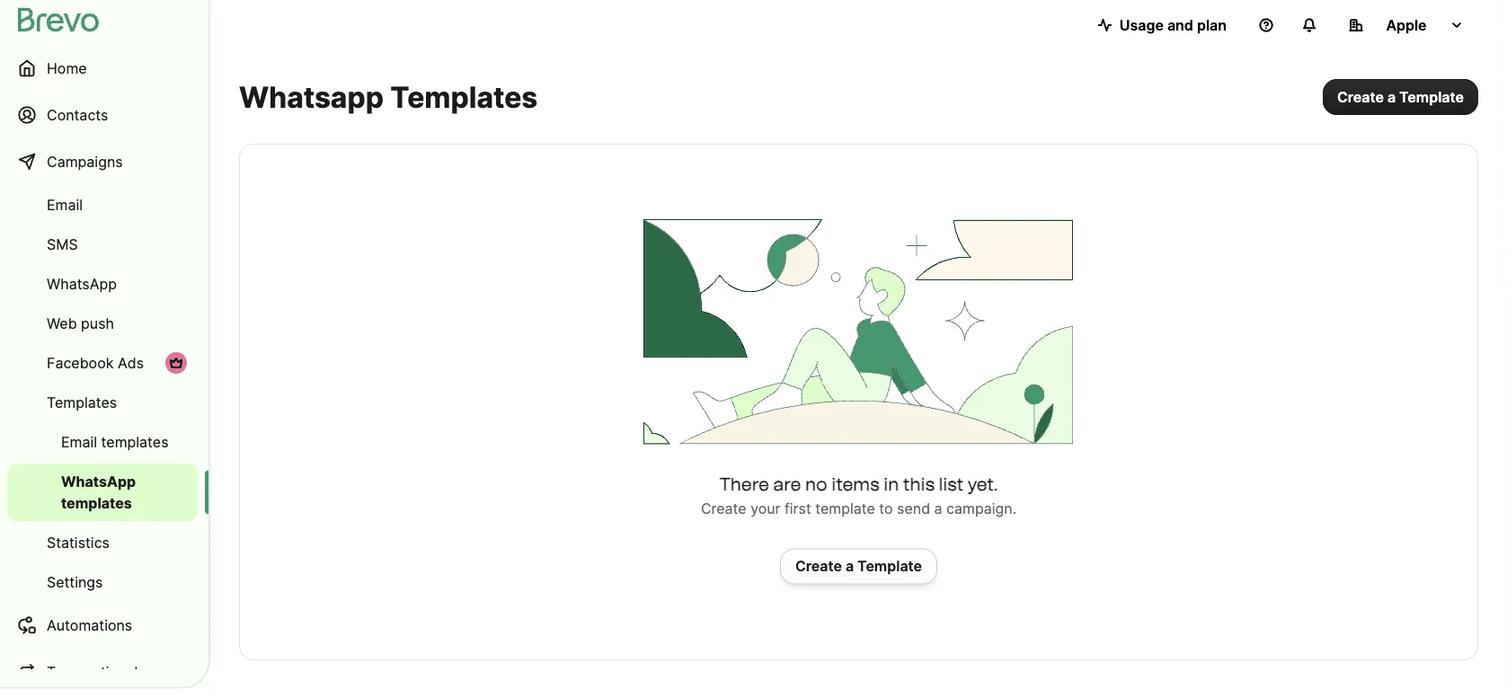 Task type: locate. For each thing, give the bounding box(es) containing it.
1 vertical spatial a
[[934, 500, 943, 518]]

template down to in the bottom of the page
[[858, 558, 922, 575]]

facebook ads link
[[7, 345, 198, 381]]

1 horizontal spatial a
[[934, 500, 943, 518]]

automations link
[[7, 604, 198, 647]]

a for top create a template button
[[1388, 88, 1396, 106]]

2 horizontal spatial create
[[1337, 88, 1384, 106]]

automations
[[47, 617, 132, 634]]

0 vertical spatial email
[[47, 196, 83, 213]]

1 vertical spatial templates
[[47, 394, 117, 411]]

templates down 'templates' link
[[101, 433, 169, 451]]

email inside "link"
[[47, 196, 83, 213]]

whatsapp
[[239, 80, 384, 114]]

templates inside whatsapp templates
[[61, 494, 132, 512]]

a down apple button
[[1388, 88, 1396, 106]]

1 vertical spatial whatsapp
[[61, 473, 136, 490]]

templates for email templates
[[101, 433, 169, 451]]

campaigns link
[[7, 140, 198, 183]]

whatsapp up web push
[[47, 275, 117, 293]]

a down template
[[846, 558, 854, 575]]

facebook
[[47, 354, 114, 372]]

whatsapp templates
[[239, 80, 538, 114]]

1 vertical spatial create a template
[[795, 558, 922, 575]]

home
[[47, 59, 87, 77]]

0 horizontal spatial create
[[701, 500, 747, 518]]

to
[[879, 500, 893, 518]]

templates up statistics link
[[61, 494, 132, 512]]

sms
[[47, 236, 78, 253]]

settings link
[[7, 565, 198, 600]]

campaign.
[[947, 500, 1017, 518]]

a right send in the right of the page
[[934, 500, 943, 518]]

first
[[785, 500, 812, 518]]

0 vertical spatial whatsapp
[[47, 275, 117, 293]]

create a template
[[1337, 88, 1464, 106], [795, 558, 922, 575]]

email for email
[[47, 196, 83, 213]]

0 vertical spatial templates
[[390, 80, 538, 114]]

0 vertical spatial create
[[1337, 88, 1384, 106]]

create a template button
[[1323, 79, 1479, 115], [780, 549, 938, 585]]

facebook ads
[[47, 354, 144, 372]]

no
[[805, 473, 828, 495]]

apple button
[[1335, 7, 1479, 43]]

whatsapp
[[47, 275, 117, 293], [61, 473, 136, 490]]

1 horizontal spatial create
[[795, 558, 842, 575]]

campaigns
[[47, 153, 123, 170]]

web push link
[[7, 306, 198, 342]]

email link
[[7, 187, 198, 223]]

there
[[720, 473, 769, 495]]

whatsapp inside 'link'
[[47, 275, 117, 293]]

email inside 'link'
[[61, 433, 97, 451]]

a
[[1388, 88, 1396, 106], [934, 500, 943, 518], [846, 558, 854, 575]]

create down apple button
[[1337, 88, 1384, 106]]

templates inside email templates 'link'
[[101, 433, 169, 451]]

this
[[903, 473, 935, 495]]

transactional link
[[7, 651, 198, 689]]

0 horizontal spatial template
[[858, 558, 922, 575]]

email templates
[[61, 433, 169, 451]]

template down apple button
[[1400, 88, 1464, 106]]

create a template button down template
[[780, 549, 938, 585]]

0 horizontal spatial templates
[[47, 394, 117, 411]]

create a template down template
[[795, 558, 922, 575]]

create inside there are no items in this list yet. create your first template to send a campaign.
[[701, 500, 747, 518]]

templates
[[390, 80, 538, 114], [47, 394, 117, 411]]

plan
[[1197, 16, 1227, 34]]

0 vertical spatial create a template
[[1337, 88, 1464, 106]]

create down first
[[795, 558, 842, 575]]

whatsapp down email templates 'link'
[[61, 473, 136, 490]]

there are no items in this list yet. create your first template to send a campaign.
[[701, 473, 1017, 518]]

templates for whatsapp templates
[[61, 494, 132, 512]]

1 vertical spatial create
[[701, 500, 747, 518]]

1 vertical spatial email
[[61, 433, 97, 451]]

create for left create a template button
[[795, 558, 842, 575]]

contacts
[[47, 106, 108, 124]]

template for left create a template button
[[858, 558, 922, 575]]

template
[[1400, 88, 1464, 106], [858, 558, 922, 575]]

1 horizontal spatial templates
[[390, 80, 538, 114]]

whatsapp templates
[[61, 473, 136, 512]]

create down there on the bottom of the page
[[701, 500, 747, 518]]

home link
[[7, 47, 198, 90]]

whatsapp for whatsapp
[[47, 275, 117, 293]]

left___rvooi image
[[169, 356, 183, 370]]

1 vertical spatial template
[[858, 558, 922, 575]]

create a template down apple button
[[1337, 88, 1464, 106]]

web
[[47, 315, 77, 332]]

0 vertical spatial template
[[1400, 88, 1464, 106]]

1 vertical spatial templates
[[61, 494, 132, 512]]

list
[[939, 473, 964, 495]]

transactional
[[47, 663, 138, 681]]

0 horizontal spatial a
[[846, 558, 854, 575]]

create
[[1337, 88, 1384, 106], [701, 500, 747, 518], [795, 558, 842, 575]]

email down 'templates' link
[[61, 433, 97, 451]]

usage
[[1120, 16, 1164, 34]]

email up sms
[[47, 196, 83, 213]]

2 vertical spatial create
[[795, 558, 842, 575]]

0 vertical spatial templates
[[101, 433, 169, 451]]

1 horizontal spatial create a template
[[1337, 88, 1464, 106]]

sms link
[[7, 227, 198, 262]]

0 vertical spatial create a template button
[[1323, 79, 1479, 115]]

templates
[[101, 433, 169, 451], [61, 494, 132, 512]]

1 horizontal spatial create a template button
[[1323, 79, 1479, 115]]

web push
[[47, 315, 114, 332]]

1 vertical spatial create a template button
[[780, 549, 938, 585]]

a for left create a template button
[[846, 558, 854, 575]]

create a template button down apple button
[[1323, 79, 1479, 115]]

2 vertical spatial a
[[846, 558, 854, 575]]

0 vertical spatial a
[[1388, 88, 1396, 106]]

email
[[47, 196, 83, 213], [61, 433, 97, 451]]

2 horizontal spatial a
[[1388, 88, 1396, 106]]

template
[[816, 500, 875, 518]]

1 horizontal spatial template
[[1400, 88, 1464, 106]]



Task type: vqa. For each thing, say whether or not it's contained in the screenshot.
Templates to the right
yes



Task type: describe. For each thing, give the bounding box(es) containing it.
template for top create a template button
[[1400, 88, 1464, 106]]

apple
[[1386, 16, 1427, 34]]

and
[[1168, 16, 1194, 34]]

ads
[[118, 354, 144, 372]]

settings
[[47, 574, 103, 591]]

whatsapp link
[[7, 266, 198, 302]]

push
[[81, 315, 114, 332]]

0 horizontal spatial create a template
[[795, 558, 922, 575]]

email for email templates
[[61, 433, 97, 451]]

items
[[832, 473, 880, 495]]

a inside there are no items in this list yet. create your first template to send a campaign.
[[934, 500, 943, 518]]

send
[[897, 500, 930, 518]]

your
[[751, 500, 781, 518]]

usage and plan
[[1120, 16, 1227, 34]]

statistics
[[47, 534, 110, 551]]

are
[[773, 473, 801, 495]]

email templates link
[[7, 424, 198, 460]]

whatsapp templates link
[[7, 464, 198, 521]]

in
[[884, 473, 899, 495]]

statistics link
[[7, 525, 198, 561]]

usage and plan button
[[1084, 7, 1241, 43]]

templates link
[[7, 385, 198, 421]]

contacts link
[[7, 93, 198, 137]]

create for top create a template button
[[1337, 88, 1384, 106]]

yet.
[[968, 473, 998, 495]]

templates inside 'templates' link
[[47, 394, 117, 411]]

whatsapp for whatsapp templates
[[61, 473, 136, 490]]

0 horizontal spatial create a template button
[[780, 549, 938, 585]]



